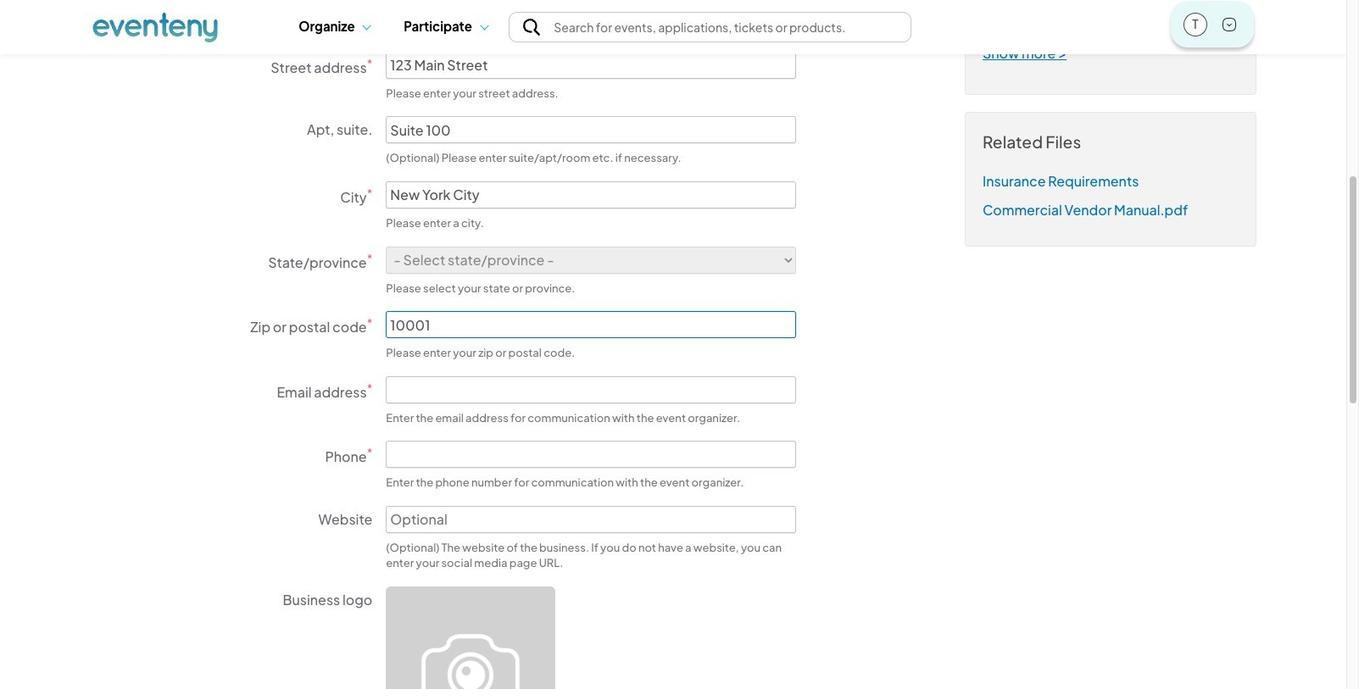 Task type: locate. For each thing, give the bounding box(es) containing it.
2 optional text field from the top
[[386, 506, 797, 533]]

0 vertical spatial optional text field
[[386, 117, 797, 144]]

1 vertical spatial optional text field
[[386, 506, 797, 533]]

Optional text field
[[386, 117, 797, 144], [386, 506, 797, 533]]

None text field
[[386, 52, 797, 79], [386, 441, 797, 468], [386, 52, 797, 79], [386, 441, 797, 468]]

eventeny logo image
[[92, 11, 218, 43]]

None text field
[[386, 181, 797, 209], [386, 311, 797, 339], [386, 376, 797, 404], [386, 181, 797, 209], [386, 311, 797, 339], [386, 376, 797, 404]]



Task type: describe. For each thing, give the bounding box(es) containing it.
search image
[[523, 19, 540, 36]]

tara element
[[1185, 13, 1207, 34]]

1 optional text field from the top
[[386, 117, 797, 144]]

main element
[[92, 0, 1255, 53]]



